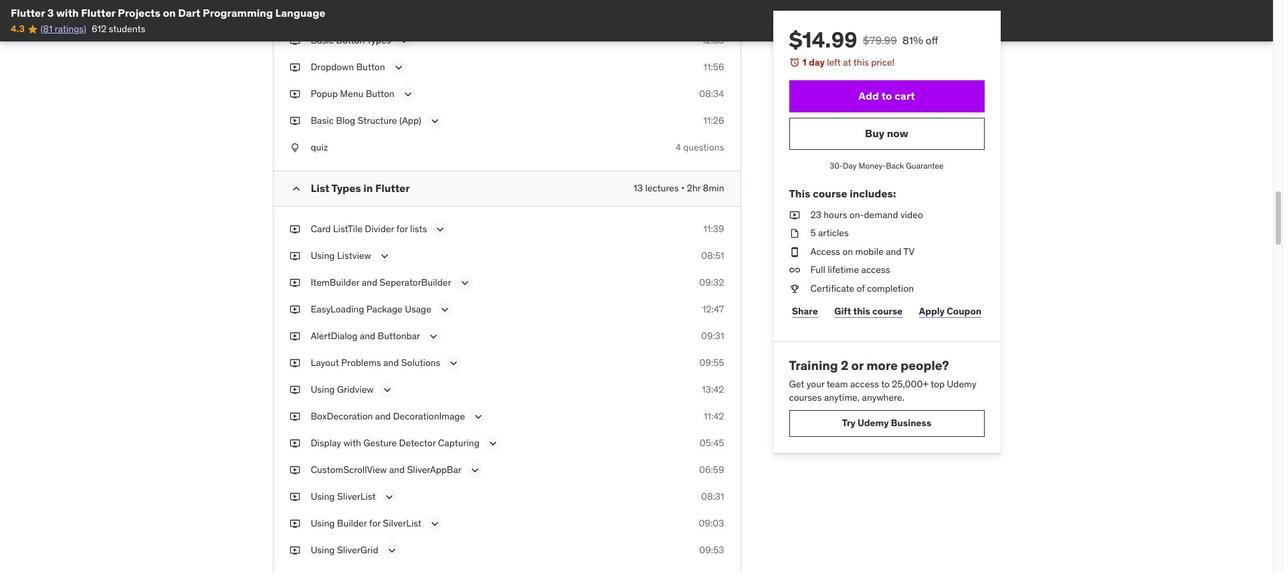 Task type: locate. For each thing, give the bounding box(es) containing it.
easyloading package usage
[[311, 303, 432, 315]]

2 to from the top
[[881, 378, 890, 390]]

xsmall image left customscrollview
[[289, 464, 300, 477]]

1 using from the top
[[311, 8, 335, 20]]

easyloading
[[311, 303, 364, 315]]

2 basic from the top
[[311, 115, 334, 127]]

0 vertical spatial udemy
[[947, 378, 977, 390]]

for right builder
[[369, 517, 381, 529]]

try udemy business link
[[789, 410, 985, 437]]

to inside training 2 or more people? get your team access to 25,000+ top udemy courses anytime, anywhere.
[[881, 378, 890, 390]]

show lecture description image for customscrollview and sliverappbar
[[468, 464, 482, 477]]

show lecture description image up (app)
[[401, 88, 415, 101]]

0 vertical spatial for
[[396, 223, 408, 235]]

1 vertical spatial to
[[881, 378, 890, 390]]

show lecture description image for using slivergrid
[[385, 544, 398, 557]]

students
[[109, 23, 145, 35]]

12:47
[[703, 303, 724, 315]]

0 horizontal spatial flutter
[[11, 6, 45, 19]]

business
[[891, 417, 932, 429]]

capturing
[[438, 437, 480, 449]]

gesture
[[363, 437, 397, 449]]

coupon
[[947, 305, 982, 317]]

1 vertical spatial this
[[853, 305, 870, 317]]

0 vertical spatial button
[[336, 34, 365, 46]]

course up hours in the right top of the page
[[813, 187, 847, 200]]

1 to from the top
[[882, 89, 892, 102]]

5 using from the top
[[311, 517, 335, 529]]

0 horizontal spatial on
[[163, 6, 176, 19]]

using up basic button types
[[311, 8, 335, 20]]

xsmall image for card listtile divider for lists
[[289, 223, 300, 236]]

2 horizontal spatial flutter
[[375, 181, 410, 195]]

0 vertical spatial this
[[854, 56, 869, 68]]

this inside gift this course link
[[853, 305, 870, 317]]

xsmall image left layout
[[289, 357, 300, 370]]

show lecture description image
[[392, 61, 405, 75], [428, 115, 441, 128], [447, 357, 461, 370], [380, 383, 394, 397], [472, 410, 485, 424], [486, 437, 500, 450], [468, 464, 482, 477], [428, 517, 442, 531]]

flutter up 4.3 on the top of page
[[11, 6, 45, 19]]

1 vertical spatial basic
[[311, 115, 334, 127]]

boxdecoration and decorationimage
[[311, 410, 465, 422]]

1 vertical spatial access
[[850, 378, 879, 390]]

xsmall image left using gridview
[[289, 383, 300, 397]]

seperatorbuilder
[[380, 276, 451, 288]]

show lecture description image for popup menu button
[[401, 88, 415, 101]]

with up ratings)
[[56, 6, 79, 19]]

button for basic
[[336, 34, 365, 46]]

1 horizontal spatial flutter
[[81, 6, 115, 19]]

6 using from the top
[[311, 544, 335, 556]]

structure
[[358, 115, 397, 127]]

show lecture description image down using fadeinimage, intrinsicheight, and placeholder
[[398, 34, 411, 48]]

your
[[807, 378, 825, 390]]

show lecture description image for basic blog structure (app)
[[428, 115, 441, 128]]

to left cart
[[882, 89, 892, 102]]

xsmall image left builder
[[289, 517, 300, 530]]

on up full lifetime access
[[843, 245, 853, 257]]

for left lists
[[396, 223, 408, 235]]

1 horizontal spatial course
[[872, 305, 903, 317]]

this right gift
[[853, 305, 870, 317]]

or
[[851, 357, 864, 373]]

xsmall image
[[289, 223, 300, 236], [789, 227, 800, 240], [789, 245, 800, 259], [289, 250, 300, 263], [289, 276, 300, 289], [289, 357, 300, 370], [289, 383, 300, 397], [289, 464, 300, 477]]

decorationimage
[[393, 410, 465, 422]]

0 vertical spatial to
[[882, 89, 892, 102]]

show lecture description image right seperatorbuilder
[[458, 276, 471, 290]]

08:34
[[699, 88, 724, 100]]

access down mobile
[[861, 264, 890, 276]]

package
[[366, 303, 403, 315]]

and up gesture
[[375, 410, 391, 422]]

06:59
[[699, 464, 724, 476]]

xsmall image left display
[[289, 437, 300, 450]]

using for using listview
[[311, 250, 335, 262]]

day
[[843, 160, 857, 170]]

2 using from the top
[[311, 250, 335, 262]]

flutter right in in the left top of the page
[[375, 181, 410, 195]]

flutter up 612
[[81, 6, 115, 19]]

show lecture description image right (app)
[[428, 115, 441, 128]]

using left slivergrid
[[311, 544, 335, 556]]

dropdown button
[[311, 61, 385, 73]]

popup
[[311, 88, 338, 100]]

udemy right top
[[947, 378, 977, 390]]

using
[[311, 8, 335, 20], [311, 250, 335, 262], [311, 383, 335, 395], [311, 490, 335, 503], [311, 517, 335, 529], [311, 544, 335, 556]]

show lecture description image right solutions
[[447, 357, 461, 370]]

1 this from the top
[[854, 56, 869, 68]]

0 vertical spatial basic
[[311, 34, 334, 46]]

0 horizontal spatial udemy
[[858, 417, 889, 429]]

show lecture description image down "customscrollview and sliverappbar"
[[382, 490, 396, 504]]

using left sliverlist
[[311, 490, 335, 503]]

xsmall image for using gridview
[[289, 383, 300, 397]]

xsmall image left quiz
[[289, 142, 300, 155]]

access
[[861, 264, 890, 276], [850, 378, 879, 390]]

sliverappbar
[[407, 464, 462, 476]]

11:56
[[704, 61, 724, 73]]

0 vertical spatial with
[[56, 6, 79, 19]]

xsmall image left itembuilder
[[289, 276, 300, 289]]

udemy right try at the bottom right
[[858, 417, 889, 429]]

show lecture description image up itembuilder and seperatorbuilder
[[378, 250, 391, 263]]

show lecture description image up boxdecoration and decorationimage
[[380, 383, 394, 397]]

and left the tv
[[886, 245, 902, 257]]

using sliverlist
[[311, 490, 376, 503]]

types
[[367, 34, 391, 46], [331, 181, 361, 195]]

button up dropdown button
[[336, 34, 365, 46]]

using left builder
[[311, 517, 335, 529]]

popup menu button
[[311, 88, 395, 100]]

show lecture description image for using listview
[[378, 250, 391, 263]]

course down completion
[[872, 305, 903, 317]]

and up the easyloading package usage
[[362, 276, 377, 288]]

30-
[[830, 160, 843, 170]]

show lecture description image up solutions
[[427, 330, 440, 343]]

0 vertical spatial course
[[813, 187, 847, 200]]

basic up dropdown
[[311, 34, 334, 46]]

1 basic from the top
[[311, 34, 334, 46]]

add to cart
[[859, 89, 915, 102]]

types down fadeinimage,
[[367, 34, 391, 46]]

0 horizontal spatial with
[[56, 6, 79, 19]]

share button
[[789, 298, 821, 325]]

show lecture description image for layout problems and solutions
[[447, 357, 461, 370]]

button up popup menu button
[[356, 61, 385, 73]]

1 horizontal spatial types
[[367, 34, 391, 46]]

show lecture description image up capturing
[[472, 410, 485, 424]]

xsmall image left card
[[289, 223, 300, 236]]

$14.99
[[789, 26, 858, 54]]

4 using from the top
[[311, 490, 335, 503]]

show lecture description image right dropdown button
[[392, 61, 405, 75]]

81%
[[903, 33, 923, 47]]

people?
[[901, 357, 949, 373]]

xsmall image left the blog
[[289, 115, 300, 128]]

using down card
[[311, 250, 335, 262]]

xsmall image
[[289, 8, 300, 21], [289, 34, 300, 48], [289, 61, 300, 74], [289, 88, 300, 101], [289, 115, 300, 128], [289, 142, 300, 155], [789, 208, 800, 222], [789, 264, 800, 277], [789, 282, 800, 295], [289, 303, 300, 316], [289, 330, 300, 343], [289, 410, 300, 423], [289, 437, 300, 450], [289, 490, 300, 504], [289, 517, 300, 530], [289, 544, 300, 557]]

anywhere.
[[862, 391, 905, 403]]

xsmall image for using listview
[[289, 250, 300, 263]]

(app)
[[399, 115, 421, 127]]

05:45
[[700, 437, 724, 449]]

button up structure
[[366, 88, 395, 100]]

show lecture description image for using sliverlist
[[382, 490, 396, 504]]

0 horizontal spatial for
[[369, 517, 381, 529]]

show lecture description image down capturing
[[468, 464, 482, 477]]

button
[[336, 34, 365, 46], [356, 61, 385, 73], [366, 88, 395, 100]]

courses
[[789, 391, 822, 403]]

udemy
[[947, 378, 977, 390], [858, 417, 889, 429]]

to inside button
[[882, 89, 892, 102]]

gift this course
[[834, 305, 903, 317]]

basic
[[311, 34, 334, 46], [311, 115, 334, 127]]

for
[[396, 223, 408, 235], [369, 517, 381, 529]]

1 vertical spatial button
[[356, 61, 385, 73]]

builder
[[337, 517, 367, 529]]

dart
[[178, 6, 200, 19]]

this
[[854, 56, 869, 68], [853, 305, 870, 317]]

xsmall image down language
[[289, 34, 300, 48]]

blog
[[336, 115, 355, 127]]

this right at
[[854, 56, 869, 68]]

xsmall image left using listview
[[289, 250, 300, 263]]

basic left the blog
[[311, 115, 334, 127]]

alarm image
[[789, 57, 800, 68]]

customscrollview
[[311, 464, 387, 476]]

1 horizontal spatial with
[[343, 437, 361, 449]]

access inside training 2 or more people? get your team access to 25,000+ top udemy courses anytime, anywhere.
[[850, 378, 879, 390]]

show lecture description image
[[398, 34, 411, 48], [401, 88, 415, 101], [434, 223, 447, 236], [378, 250, 391, 263], [458, 276, 471, 290], [438, 303, 452, 317], [427, 330, 440, 343], [382, 490, 396, 504], [385, 544, 398, 557]]

13 lectures • 2hr 8min
[[634, 182, 724, 194]]

to up anywhere. at bottom
[[881, 378, 890, 390]]

show lecture description image for basic button types
[[398, 34, 411, 48]]

1 vertical spatial for
[[369, 517, 381, 529]]

show lecture description image right capturing
[[486, 437, 500, 450]]

try
[[842, 417, 856, 429]]

video
[[901, 208, 923, 221]]

1 horizontal spatial udemy
[[947, 378, 977, 390]]

show lecture description image for boxdecoration and decorationimage
[[472, 410, 485, 424]]

on left dart
[[163, 6, 176, 19]]

show lecture description image for using gridview
[[380, 383, 394, 397]]

types left in in the left top of the page
[[331, 181, 361, 195]]

xsmall image left using sliverlist at the bottom left of the page
[[289, 490, 300, 504]]

1 day left at this price!
[[803, 56, 895, 68]]

show lecture description image down silverlist
[[385, 544, 398, 557]]

at
[[843, 56, 851, 68]]

0 horizontal spatial types
[[331, 181, 361, 195]]

1 horizontal spatial on
[[843, 245, 853, 257]]

off
[[926, 33, 938, 47]]

11:42
[[704, 410, 724, 422]]

show lecture description image right lists
[[434, 223, 447, 236]]

show lecture description image right silverlist
[[428, 517, 442, 531]]

tv
[[904, 245, 915, 257]]

buy now
[[865, 126, 909, 140]]

with
[[56, 6, 79, 19], [343, 437, 361, 449]]

with right display
[[343, 437, 361, 449]]

show lecture description image right usage
[[438, 303, 452, 317]]

1 vertical spatial udemy
[[858, 417, 889, 429]]

0 horizontal spatial course
[[813, 187, 847, 200]]

access down or
[[850, 378, 879, 390]]

problems
[[341, 357, 381, 369]]

display
[[311, 437, 341, 449]]

apply coupon
[[919, 305, 982, 317]]

using down layout
[[311, 383, 335, 395]]

2 this from the top
[[853, 305, 870, 317]]

button for dropdown
[[356, 61, 385, 73]]

flutter 3 with flutter projects on dart programming language
[[11, 6, 325, 19]]

xsmall image left "alertdialog"
[[289, 330, 300, 343]]

3 using from the top
[[311, 383, 335, 395]]

30-day money-back guarantee
[[830, 160, 944, 170]]

09:31
[[701, 330, 724, 342]]



Task type: vqa. For each thing, say whether or not it's contained in the screenshot.


Task type: describe. For each thing, give the bounding box(es) containing it.
using for using slivergrid
[[311, 544, 335, 556]]

show lecture description image for card listtile divider for lists
[[434, 223, 447, 236]]

add
[[859, 89, 879, 102]]

listview
[[337, 250, 371, 262]]

xsmall image left easyloading in the bottom left of the page
[[289, 303, 300, 316]]

show lecture description image for dropdown button
[[392, 61, 405, 75]]

xsmall image left 23
[[789, 208, 800, 222]]

this
[[789, 187, 811, 200]]

buy
[[865, 126, 885, 140]]

1 vertical spatial types
[[331, 181, 361, 195]]

articles
[[818, 227, 849, 239]]

xsmall image for itembuilder and seperatorbuilder
[[289, 276, 300, 289]]

try udemy business
[[842, 417, 932, 429]]

(81
[[40, 23, 52, 35]]

23
[[811, 208, 822, 221]]

xsmall image for layout problems and solutions
[[289, 357, 300, 370]]

solutions
[[401, 357, 441, 369]]

1 vertical spatial with
[[343, 437, 361, 449]]

xsmall image left 5
[[789, 227, 800, 240]]

13
[[634, 182, 643, 194]]

xsmall image for customscrollview and sliverappbar
[[289, 464, 300, 477]]

612
[[92, 23, 106, 35]]

using fadeinimage, intrinsicheight, and placeholder
[[311, 8, 531, 20]]

left
[[827, 56, 841, 68]]

programming
[[203, 6, 273, 19]]

8min
[[703, 182, 724, 194]]

access on mobile and tv
[[811, 245, 915, 257]]

11:26
[[704, 115, 724, 127]]

anytime,
[[824, 391, 860, 403]]

fadeinimage,
[[337, 8, 394, 20]]

questions
[[683, 142, 724, 154]]

3
[[47, 6, 54, 19]]

menu
[[340, 88, 363, 100]]

1 vertical spatial on
[[843, 245, 853, 257]]

0 vertical spatial on
[[163, 6, 176, 19]]

0 vertical spatial types
[[367, 34, 391, 46]]

more
[[867, 357, 898, 373]]

09:03
[[699, 517, 724, 529]]

show lecture description image for easyloading package usage
[[438, 303, 452, 317]]

gridview
[[337, 383, 374, 395]]

xsmall image left access
[[789, 245, 800, 259]]

1 vertical spatial course
[[872, 305, 903, 317]]

placeholder
[[480, 8, 531, 20]]

add to cart button
[[789, 80, 985, 112]]

using gridview
[[311, 383, 374, 395]]

using for using builder for silverlist
[[311, 517, 335, 529]]

language
[[275, 6, 325, 19]]

layout
[[311, 357, 339, 369]]

09:55
[[699, 357, 724, 369]]

basic button types
[[311, 34, 391, 46]]

completion
[[867, 282, 914, 294]]

dropdown
[[311, 61, 354, 73]]

small image
[[289, 182, 303, 195]]

using slivergrid
[[311, 544, 378, 556]]

list
[[311, 181, 329, 195]]

xsmall image left boxdecoration
[[289, 410, 300, 423]]

xsmall image up share on the right of page
[[789, 282, 800, 295]]

12:33
[[702, 34, 724, 46]]

lists
[[410, 223, 427, 235]]

silverlist
[[383, 517, 422, 529]]

using for using fadeinimage, intrinsicheight, and placeholder
[[311, 8, 335, 20]]

guarantee
[[906, 160, 944, 170]]

price!
[[871, 56, 895, 68]]

udemy inside training 2 or more people? get your team access to 25,000+ top udemy courses anytime, anywhere.
[[947, 378, 977, 390]]

udemy inside 'link'
[[858, 417, 889, 429]]

certificate
[[811, 282, 855, 294]]

2 vertical spatial button
[[366, 88, 395, 100]]

share
[[792, 305, 818, 317]]

apply
[[919, 305, 945, 317]]

and down the easyloading package usage
[[360, 330, 376, 342]]

09:53
[[699, 544, 724, 556]]

using builder for silverlist
[[311, 517, 422, 529]]

4.3
[[11, 23, 25, 35]]

projects
[[118, 6, 161, 19]]

xsmall image right the programming
[[289, 8, 300, 21]]

get
[[789, 378, 804, 390]]

list types in flutter
[[311, 181, 410, 195]]

flutter for list
[[375, 181, 410, 195]]

includes:
[[850, 187, 896, 200]]

lectures
[[645, 182, 679, 194]]

sliverlist
[[337, 490, 376, 503]]

certificate of completion
[[811, 282, 914, 294]]

xsmall image left popup on the top left
[[289, 88, 300, 101]]

alertdialog and buttonbar
[[311, 330, 420, 342]]

intrinsicheight,
[[396, 8, 460, 20]]

0 vertical spatial access
[[861, 264, 890, 276]]

itembuilder and seperatorbuilder
[[311, 276, 451, 288]]

4 questions
[[676, 142, 724, 154]]

using listview
[[311, 250, 371, 262]]

xsmall image left full
[[789, 264, 800, 277]]

flutter for flutter
[[81, 6, 115, 19]]

basic for basic button types
[[311, 34, 334, 46]]

using for using gridview
[[311, 383, 335, 395]]

back
[[886, 160, 904, 170]]

1 horizontal spatial for
[[396, 223, 408, 235]]

show lecture description image for display with gesture detector capturing
[[486, 437, 500, 450]]

show lecture description image for alertdialog and buttonbar
[[427, 330, 440, 343]]

divider
[[365, 223, 394, 235]]

day
[[809, 56, 825, 68]]

$79.99
[[863, 33, 897, 47]]

basic for basic blog structure (app)
[[311, 115, 334, 127]]

xsmall image left using slivergrid
[[289, 544, 300, 557]]

in
[[363, 181, 373, 195]]

card
[[311, 223, 331, 235]]

card listtile divider for lists
[[311, 223, 427, 235]]

show lecture description image for itembuilder and seperatorbuilder
[[458, 276, 471, 290]]

this course includes:
[[789, 187, 896, 200]]

full
[[811, 264, 826, 276]]

4
[[676, 142, 681, 154]]

and down buttonbar
[[383, 357, 399, 369]]

1
[[803, 56, 807, 68]]

layout problems and solutions
[[311, 357, 441, 369]]

13:42
[[702, 383, 724, 395]]

and down display with gesture detector capturing
[[389, 464, 405, 476]]

11:39
[[704, 223, 724, 235]]

gift
[[834, 305, 851, 317]]

show lecture description image for using builder for silverlist
[[428, 517, 442, 531]]

listtile
[[333, 223, 363, 235]]

alertdialog
[[311, 330, 358, 342]]

money-
[[859, 160, 886, 170]]

and left placeholder
[[462, 8, 478, 20]]

612 students
[[92, 23, 145, 35]]

using for using sliverlist
[[311, 490, 335, 503]]

•
[[681, 182, 685, 194]]

gift this course link
[[832, 298, 906, 325]]

(81 ratings)
[[40, 23, 86, 35]]

of
[[857, 282, 865, 294]]

itembuilder
[[311, 276, 359, 288]]

5
[[811, 227, 816, 239]]

xsmall image left dropdown
[[289, 61, 300, 74]]



